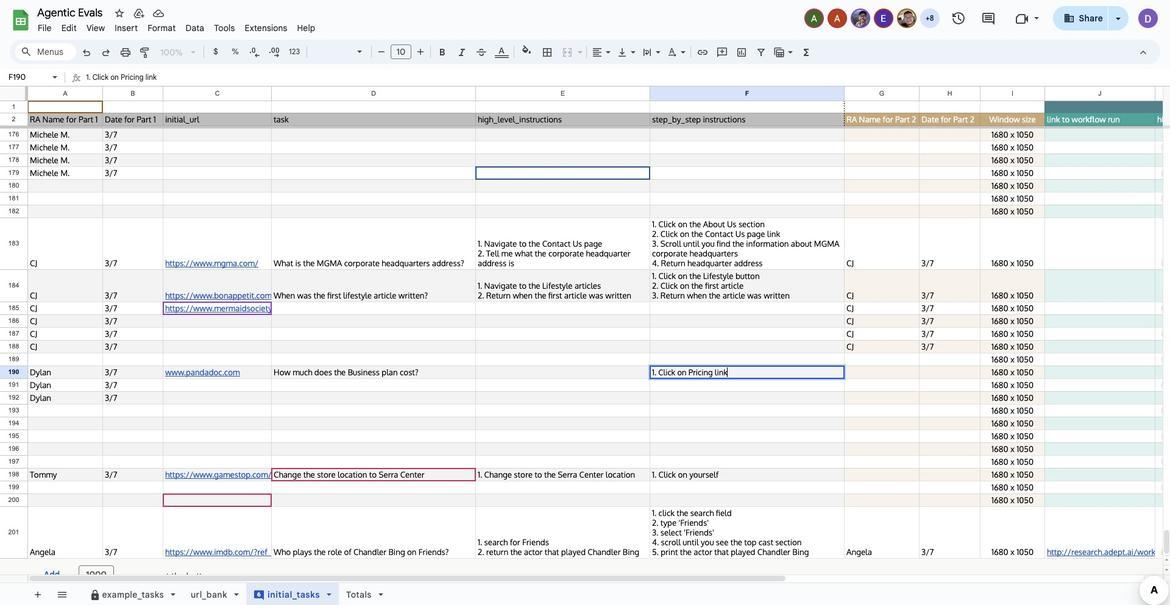 Task type: locate. For each thing, give the bounding box(es) containing it.
1. inside text field
[[86, 73, 91, 82]]

0 vertical spatial click
[[92, 73, 109, 82]]

at
[[161, 571, 169, 582]]

0 horizontal spatial click
[[92, 73, 109, 82]]

0 horizontal spatial on
[[110, 73, 119, 82]]

insert menu item
[[110, 21, 143, 35]]

0 vertical spatial 1.
[[86, 73, 91, 82]]

2 horizontal spatial toolbar
[[404, 583, 406, 605]]

0 horizontal spatial 1. click on pricing link
[[86, 73, 157, 82]]

0 vertical spatial on
[[110, 73, 119, 82]]

more rows at the bottom
[[119, 571, 214, 582]]

rows
[[141, 571, 159, 582]]

1 horizontal spatial toolbar
[[77, 583, 401, 605]]

example_tasks
[[102, 589, 164, 600]]

help menu item
[[292, 21, 320, 35]]

0 vertical spatial 1. click on pricing link
[[86, 73, 157, 82]]

edit menu item
[[56, 21, 82, 35]]

1 horizontal spatial link
[[715, 368, 728, 377]]

0 vertical spatial pricing
[[121, 73, 144, 82]]

1. for 1. click on pricing link field
[[652, 368, 657, 377]]

view
[[86, 23, 105, 34]]

0 horizontal spatial link
[[145, 73, 157, 82]]

1 vertical spatial pricing
[[689, 368, 713, 377]]

format menu item
[[143, 21, 181, 35]]

1.
[[86, 73, 91, 82], [652, 368, 657, 377]]

1 vertical spatial link
[[715, 368, 728, 377]]

link for 1. click on pricing link field
[[715, 368, 728, 377]]

pricing inside text field
[[121, 73, 144, 82]]

link for 1. click on pricing link text field
[[145, 73, 157, 82]]

1 vertical spatial 1.
[[652, 368, 657, 377]]

2 toolbar from the left
[[77, 583, 401, 605]]

1 vertical spatial 1. click on pricing link
[[652, 368, 728, 377]]

pricing
[[121, 73, 144, 82], [689, 368, 713, 377]]

link
[[145, 73, 157, 82], [715, 368, 728, 377]]

Star checkbox
[[88, 0, 138, 44]]

3 toolbar from the left
[[404, 583, 406, 605]]

totals
[[346, 589, 372, 600]]

click for 1. click on pricing link field
[[659, 368, 676, 377]]

1. click on pricing link
[[86, 73, 157, 82], [652, 368, 728, 377]]

1. click on pricing link for 1. click on pricing link text field
[[86, 73, 157, 82]]

edit
[[61, 23, 77, 34]]

%
[[232, 46, 239, 57]]

all sheets image
[[52, 585, 71, 604]]

name box (⌘ + j) element
[[4, 70, 61, 85]]

data
[[186, 23, 204, 34]]

share button
[[1053, 6, 1109, 30]]

1 vertical spatial on
[[677, 368, 687, 377]]

1 vertical spatial click
[[659, 368, 676, 377]]

ben chafik image
[[898, 10, 915, 27]]

None text field
[[5, 71, 50, 83]]

menu bar containing file
[[33, 16, 320, 36]]

1. click on pricing link inside text field
[[86, 73, 157, 82]]

on
[[110, 73, 119, 82], [677, 368, 687, 377]]

text rotation image
[[666, 43, 680, 60]]

1 horizontal spatial click
[[659, 368, 676, 377]]

123
[[289, 47, 300, 56]]

link inside text field
[[145, 73, 157, 82]]

click
[[92, 73, 109, 82], [659, 368, 676, 377]]

+8 button
[[919, 7, 941, 29]]

help
[[297, 23, 315, 34]]

0 horizontal spatial pricing
[[121, 73, 144, 82]]

0 horizontal spatial 1.
[[86, 73, 91, 82]]

format
[[148, 23, 176, 34]]

Font size text field
[[391, 44, 411, 59]]

text wrapping image
[[641, 43, 655, 60]]

view menu item
[[82, 21, 110, 35]]

F190 field
[[652, 368, 842, 377]]

initial_tasks
[[268, 589, 320, 600]]

1 horizontal spatial pricing
[[689, 368, 713, 377]]

application containing share
[[0, 0, 1170, 605]]

eesa khan image
[[875, 10, 892, 27]]

toolbar
[[25, 583, 76, 605], [77, 583, 401, 605], [404, 583, 406, 605]]

1 horizontal spatial 1. click on pricing link
[[652, 368, 728, 377]]

application
[[0, 0, 1170, 605]]

click inside text field
[[92, 73, 109, 82]]

menu bar
[[33, 16, 320, 36]]

1 horizontal spatial 1.
[[652, 368, 657, 377]]

1 toolbar from the left
[[25, 583, 76, 605]]

on inside 1. click on pricing link text field
[[110, 73, 119, 82]]

0 horizontal spatial toolbar
[[25, 583, 76, 605]]

url_bank
[[191, 589, 227, 600]]

fill color image
[[520, 43, 534, 58]]

1 horizontal spatial on
[[677, 368, 687, 377]]

1. Click on Pricing link text field
[[86, 70, 1170, 86]]

data menu item
[[181, 21, 209, 35]]

0 vertical spatial link
[[145, 73, 157, 82]]

text color image
[[495, 43, 509, 58]]



Task type: describe. For each thing, give the bounding box(es) containing it.
toolbar containing example_tasks
[[77, 583, 401, 605]]

share
[[1079, 13, 1103, 24]]

file
[[38, 23, 52, 34]]

$
[[213, 46, 218, 57]]

bottom
[[186, 571, 214, 582]]

insert
[[115, 23, 138, 34]]

totals button
[[338, 583, 391, 605]]

borders image
[[540, 43, 554, 60]]

123 button
[[285, 43, 304, 61]]

1. for 1. click on pricing link text field
[[86, 73, 91, 82]]

main toolbar
[[76, 43, 817, 63]]

the
[[171, 571, 184, 582]]

click for 1. click on pricing link text field
[[92, 73, 109, 82]]

tools menu item
[[209, 21, 240, 35]]

example_tasks button
[[81, 583, 183, 605]]

angela cha image
[[806, 10, 823, 27]]

$ button
[[207, 43, 225, 61]]

pricing for 1. click on pricing link field
[[689, 368, 713, 377]]

Zoom field
[[155, 43, 201, 62]]

more
[[119, 571, 139, 582]]

Menus field
[[15, 43, 76, 60]]

menu bar inside menu bar banner
[[33, 16, 320, 36]]

on for 1. click on pricing link field
[[677, 368, 687, 377]]

functions image
[[799, 43, 813, 60]]

Rename text field
[[33, 5, 110, 20]]

url_bank button
[[183, 583, 247, 605]]

6
[[257, 591, 261, 599]]

vertical align image
[[616, 43, 630, 60]]

quick sharing actions image
[[1116, 18, 1121, 37]]

1. click on pricing link for 1. click on pricing link field
[[652, 368, 728, 377]]

Font size field
[[391, 44, 416, 60]]

extensions menu item
[[240, 21, 292, 35]]

tools
[[214, 23, 235, 34]]

menu bar banner
[[0, 0, 1170, 605]]

on for 1. click on pricing link text field
[[110, 73, 119, 82]]

file menu item
[[33, 21, 56, 35]]

+8
[[926, 13, 934, 23]]

none text field inside name box (⌘ + j) element
[[5, 71, 50, 83]]

% button
[[226, 43, 244, 61]]

extensions
[[245, 23, 287, 34]]

pricing for 1. click on pricing link text field
[[121, 73, 144, 82]]

ashley tran image
[[829, 10, 846, 27]]

cj baylor image
[[852, 10, 869, 27]]

Zoom text field
[[157, 44, 187, 61]]



Task type: vqa. For each thing, say whether or not it's contained in the screenshot.
$ button
yes



